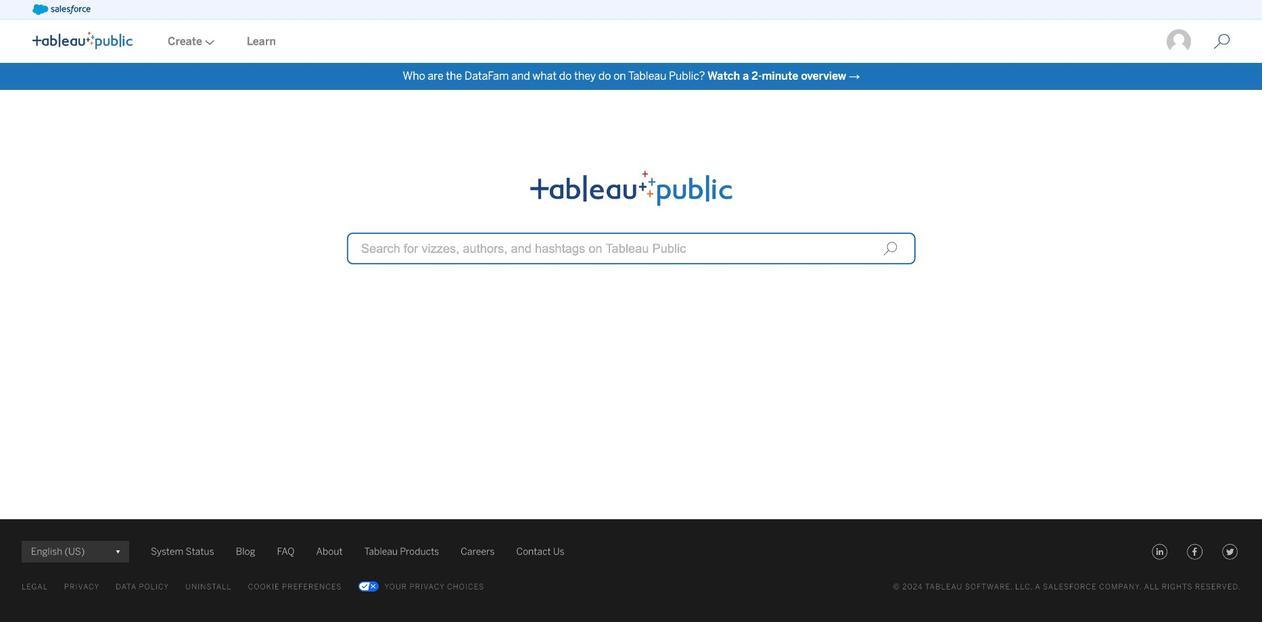Task type: locate. For each thing, give the bounding box(es) containing it.
selected language element
[[31, 541, 120, 563]]

search image
[[883, 241, 898, 256]]

go to search image
[[1198, 34, 1246, 50]]



Task type: describe. For each thing, give the bounding box(es) containing it.
gary.orlando image
[[1166, 28, 1192, 55]]

Search input field
[[347, 233, 915, 264]]

logo image
[[32, 31, 133, 49]]

create image
[[202, 40, 214, 45]]

salesforce logo image
[[32, 4, 91, 15]]



Task type: vqa. For each thing, say whether or not it's contained in the screenshot.
Workbook thumbnail
no



